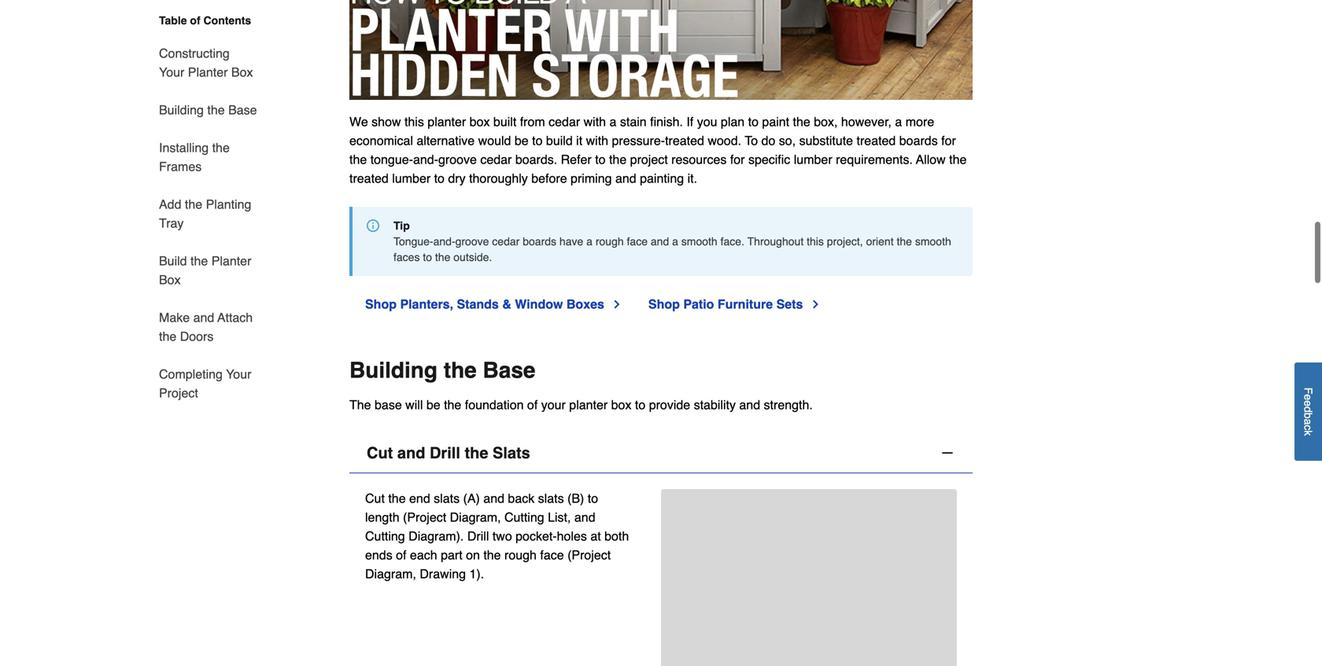 Task type: locate. For each thing, give the bounding box(es) containing it.
1 horizontal spatial box
[[612, 398, 632, 412]]

1 vertical spatial planter
[[570, 398, 608, 412]]

0 horizontal spatial building
[[159, 103, 204, 117]]

painting
[[640, 171, 684, 186]]

1 vertical spatial this
[[807, 235, 824, 248]]

a left stain
[[610, 114, 617, 129]]

0 vertical spatial boards
[[900, 133, 938, 148]]

1 vertical spatial groove
[[456, 235, 489, 248]]

0 vertical spatial drill
[[430, 444, 461, 462]]

1 horizontal spatial box
[[231, 65, 253, 80]]

1 vertical spatial with
[[586, 133, 609, 148]]

1 chevron right image from the left
[[611, 298, 624, 311]]

1 vertical spatial planter
[[212, 254, 252, 269]]

1 vertical spatial drill
[[468, 529, 489, 544]]

1 horizontal spatial smooth
[[916, 235, 952, 248]]

your down constructing
[[159, 65, 185, 80]]

the right allow
[[950, 152, 967, 167]]

0 vertical spatial cut
[[367, 444, 393, 462]]

0 vertical spatial box
[[470, 114, 490, 129]]

diagram, down (a)
[[450, 510, 501, 525]]

the left end
[[388, 492, 406, 506]]

chevron right image right sets at the right of the page
[[810, 298, 822, 311]]

cutting
[[505, 510, 545, 525], [365, 529, 405, 544]]

d
[[1303, 407, 1315, 413]]

1 horizontal spatial this
[[807, 235, 824, 248]]

shop left the patio
[[649, 297, 680, 312]]

stands
[[457, 297, 499, 312]]

cedar up outside.
[[492, 235, 520, 248]]

0 horizontal spatial planter
[[428, 114, 466, 129]]

project
[[630, 152, 668, 167]]

table
[[159, 14, 187, 27]]

1 horizontal spatial face
[[627, 235, 648, 248]]

and- inside 'we show this planter box built from cedar with a stain finish. if you plan to paint the box, however, a more economical alternative would be to build it with pressure-treated wood. to do so, substitute treated boards for the tongue-and-groove cedar boards. refer to the project resources for specific lumber requirements. allow the treated lumber to dry thoroughly before priming and painting it.'
[[413, 152, 439, 167]]

and down painting
[[651, 235, 669, 248]]

it
[[577, 133, 583, 148]]

cut inside cut the end slats (a) and back slats (b) to length (project diagram, cutting list, and cutting diagram). drill two pocket-holes at both ends of each part on the rough face (project diagram, drawing 1).
[[365, 492, 385, 506]]

0 horizontal spatial (project
[[403, 510, 447, 525]]

0 vertical spatial groove
[[439, 152, 477, 167]]

1 slats from the left
[[434, 492, 460, 506]]

smooth right orient
[[916, 235, 952, 248]]

chevron right image
[[611, 298, 624, 311], [810, 298, 822, 311]]

0 vertical spatial be
[[515, 133, 529, 148]]

cut for cut and drill the slats
[[367, 444, 393, 462]]

be
[[515, 133, 529, 148], [427, 398, 441, 412]]

for up allow
[[942, 133, 957, 148]]

0 horizontal spatial smooth
[[682, 235, 718, 248]]

boards
[[900, 133, 938, 148], [523, 235, 557, 248]]

building the base up installing
[[159, 103, 257, 117]]

0 horizontal spatial building the base
[[159, 103, 257, 117]]

treated down tongue-
[[350, 171, 389, 186]]

a
[[610, 114, 617, 129], [896, 114, 903, 129], [587, 235, 593, 248], [673, 235, 679, 248], [1303, 419, 1315, 426]]

drill up end
[[430, 444, 461, 462]]

drill inside button
[[430, 444, 461, 462]]

1 vertical spatial and-
[[434, 235, 456, 248]]

lumber down tongue-
[[392, 171, 431, 186]]

and inside button
[[398, 444, 426, 462]]

boards left have
[[523, 235, 557, 248]]

of left your
[[528, 398, 538, 412]]

0 vertical spatial box
[[231, 65, 253, 80]]

1 horizontal spatial boards
[[900, 133, 938, 148]]

each
[[410, 548, 438, 563]]

holes
[[557, 529, 587, 544]]

part
[[441, 548, 463, 563]]

0 vertical spatial rough
[[596, 235, 624, 248]]

planter up alternative
[[428, 114, 466, 129]]

planter down add the planting tray link
[[212, 254, 252, 269]]

will
[[406, 398, 423, 412]]

0 horizontal spatial be
[[427, 398, 441, 412]]

rough right have
[[596, 235, 624, 248]]

your for constructing your planter box
[[159, 65, 185, 80]]

from
[[520, 114, 545, 129]]

base
[[375, 398, 402, 412]]

with right the it
[[586, 133, 609, 148]]

cedar up the build
[[549, 114, 580, 129]]

of left each
[[396, 548, 407, 563]]

0 vertical spatial and-
[[413, 152, 439, 167]]

1 vertical spatial rough
[[505, 548, 537, 563]]

cut up length
[[365, 492, 385, 506]]

to right the faces
[[423, 251, 432, 264]]

resources
[[672, 152, 727, 167]]

add the planting tray link
[[159, 186, 258, 243]]

length
[[365, 510, 400, 525]]

however,
[[842, 114, 892, 129]]

shop for shop planters, stands & window boxes
[[365, 297, 397, 312]]

building the base inside table of contents element
[[159, 103, 257, 117]]

0 horizontal spatial box
[[159, 273, 181, 287]]

1 vertical spatial of
[[528, 398, 538, 412]]

before
[[532, 171, 567, 186]]

1 horizontal spatial slats
[[538, 492, 564, 506]]

the inside installing the frames
[[212, 141, 230, 155]]

smooth
[[682, 235, 718, 248], [916, 235, 952, 248]]

1 vertical spatial box
[[159, 273, 181, 287]]

groove up outside.
[[456, 235, 489, 248]]

planter inside build the planter box
[[212, 254, 252, 269]]

drill holes for the slats in the planter. image
[[661, 490, 957, 667]]

building up installing
[[159, 103, 204, 117]]

be down from
[[515, 133, 529, 148]]

face right have
[[627, 235, 648, 248]]

box left provide
[[612, 398, 632, 412]]

tip
[[394, 220, 410, 232]]

shop
[[365, 297, 397, 312], [649, 297, 680, 312]]

lumber down substitute
[[794, 152, 833, 167]]

minus image
[[940, 446, 956, 461]]

base
[[228, 103, 257, 117], [483, 358, 536, 383]]

e
[[1303, 395, 1315, 401], [1303, 401, 1315, 407]]

shop patio furniture sets link
[[649, 295, 822, 314]]

box down the build
[[159, 273, 181, 287]]

0 horizontal spatial slats
[[434, 492, 460, 506]]

0 horizontal spatial of
[[190, 14, 201, 27]]

your right completing
[[226, 367, 252, 382]]

e up "d"
[[1303, 395, 1315, 401]]

planter right your
[[570, 398, 608, 412]]

1 vertical spatial cutting
[[365, 529, 405, 544]]

0 vertical spatial planter
[[188, 65, 228, 80]]

the right installing
[[212, 141, 230, 155]]

smooth left face.
[[682, 235, 718, 248]]

two
[[493, 529, 512, 544]]

build the planter box
[[159, 254, 252, 287]]

a left face.
[[673, 235, 679, 248]]

to right "(b)"
[[588, 492, 599, 506]]

2 shop from the left
[[649, 297, 680, 312]]

0 horizontal spatial treated
[[350, 171, 389, 186]]

0 vertical spatial with
[[584, 114, 606, 129]]

0 vertical spatial base
[[228, 103, 257, 117]]

1 horizontal spatial (project
[[568, 548, 611, 563]]

a up "k"
[[1303, 419, 1315, 426]]

1 horizontal spatial rough
[[596, 235, 624, 248]]

your inside completing your project
[[226, 367, 252, 382]]

1 horizontal spatial for
[[942, 133, 957, 148]]

the
[[207, 103, 225, 117], [793, 114, 811, 129], [212, 141, 230, 155], [350, 152, 367, 167], [609, 152, 627, 167], [950, 152, 967, 167], [185, 197, 202, 212], [897, 235, 913, 248], [435, 251, 451, 264], [191, 254, 208, 269], [159, 330, 177, 344], [444, 358, 477, 383], [444, 398, 462, 412], [465, 444, 489, 462], [388, 492, 406, 506], [484, 548, 501, 563]]

end
[[409, 492, 430, 506]]

tray
[[159, 216, 184, 231]]

1 vertical spatial boards
[[523, 235, 557, 248]]

b
[[1303, 413, 1315, 419]]

base down constructing your planter box 'link'
[[228, 103, 257, 117]]

and inside tip tongue-and-groove cedar boards have a rough face and a smooth face. throughout this project, orient the smooth faces to the outside.
[[651, 235, 669, 248]]

and up the 'doors'
[[193, 311, 214, 325]]

completing your project link
[[159, 356, 258, 403]]

box
[[470, 114, 490, 129], [612, 398, 632, 412]]

0 horizontal spatial chevron right image
[[611, 298, 624, 311]]

0 horizontal spatial box
[[470, 114, 490, 129]]

0 horizontal spatial lumber
[[392, 171, 431, 186]]

chevron right image for shop planters, stands & window boxes
[[611, 298, 624, 311]]

planter inside constructing your planter box
[[188, 65, 228, 80]]

0 horizontal spatial shop
[[365, 297, 397, 312]]

with left stain
[[584, 114, 606, 129]]

building the base up will
[[350, 358, 536, 383]]

priming
[[571, 171, 612, 186]]

building the base
[[159, 103, 257, 117], [350, 358, 536, 383]]

0 horizontal spatial this
[[405, 114, 424, 129]]

1 vertical spatial your
[[226, 367, 252, 382]]

treated up requirements.
[[857, 133, 896, 148]]

list,
[[548, 510, 571, 525]]

slats left (a)
[[434, 492, 460, 506]]

planter inside 'we show this planter box built from cedar with a stain finish. if you plan to paint the box, however, a more economical alternative would be to build it with pressure-treated wood. to do so, substitute treated boards for the tongue-and-groove cedar boards. refer to the project resources for specific lumber requirements. allow the treated lumber to dry thoroughly before priming and painting it.'
[[428, 114, 466, 129]]

0 horizontal spatial boards
[[523, 235, 557, 248]]

1 vertical spatial for
[[731, 152, 745, 167]]

diagram, down ends
[[365, 567, 416, 582]]

cedar
[[549, 114, 580, 129], [481, 152, 512, 167], [492, 235, 520, 248]]

at
[[591, 529, 601, 544]]

chevron right image inside shop planters, stands & window boxes link
[[611, 298, 624, 311]]

lumber
[[794, 152, 833, 167], [392, 171, 431, 186]]

this inside tip tongue-and-groove cedar boards have a rough face and a smooth face. throughout this project, orient the smooth faces to the outside.
[[807, 235, 824, 248]]

the left slats at left bottom
[[465, 444, 489, 462]]

a left more
[[896, 114, 903, 129]]

and inside 'we show this planter box built from cedar with a stain finish. if you plan to paint the box, however, a more economical alternative would be to build it with pressure-treated wood. to do so, substitute treated boards for the tongue-and-groove cedar boards. refer to the project resources for specific lumber requirements. allow the treated lumber to dry thoroughly before priming and painting it.'
[[616, 171, 637, 186]]

for
[[942, 133, 957, 148], [731, 152, 745, 167]]

shop for shop patio furniture sets
[[649, 297, 680, 312]]

2 vertical spatial cedar
[[492, 235, 520, 248]]

building the base link
[[159, 91, 257, 129]]

to inside cut the end slats (a) and back slats (b) to length (project diagram, cutting list, and cutting diagram). drill two pocket-holes at both ends of each part on the rough face (project diagram, drawing 1).
[[588, 492, 599, 506]]

face down "pocket-"
[[540, 548, 564, 563]]

e up b
[[1303, 401, 1315, 407]]

face
[[627, 235, 648, 248], [540, 548, 564, 563]]

1 vertical spatial face
[[540, 548, 564, 563]]

and- down alternative
[[413, 152, 439, 167]]

0 vertical spatial building the base
[[159, 103, 257, 117]]

your
[[159, 65, 185, 80], [226, 367, 252, 382]]

0 horizontal spatial for
[[731, 152, 745, 167]]

the down make
[[159, 330, 177, 344]]

the inside build the planter box
[[191, 254, 208, 269]]

cut inside button
[[367, 444, 393, 462]]

this left project,
[[807, 235, 824, 248]]

the up foundation
[[444, 358, 477, 383]]

1 vertical spatial lumber
[[392, 171, 431, 186]]

the inside button
[[465, 444, 489, 462]]

constructing your planter box
[[159, 46, 253, 80]]

your for completing your project
[[226, 367, 252, 382]]

1 horizontal spatial treated
[[665, 133, 705, 148]]

1 horizontal spatial chevron right image
[[810, 298, 822, 311]]

0 vertical spatial this
[[405, 114, 424, 129]]

building
[[159, 103, 204, 117], [350, 358, 438, 383]]

rough down "pocket-"
[[505, 548, 537, 563]]

1 horizontal spatial building the base
[[350, 358, 536, 383]]

a inside f e e d b a c k button
[[1303, 419, 1315, 426]]

box up would
[[470, 114, 490, 129]]

2 chevron right image from the left
[[810, 298, 822, 311]]

the right "add"
[[185, 197, 202, 212]]

and up end
[[398, 444, 426, 462]]

chevron right image inside shop patio furniture sets link
[[810, 298, 822, 311]]

drill up on
[[468, 529, 489, 544]]

of right the table
[[190, 14, 201, 27]]

box for build the planter box
[[159, 273, 181, 287]]

cut
[[367, 444, 393, 462], [365, 492, 385, 506]]

0 horizontal spatial face
[[540, 548, 564, 563]]

of
[[190, 14, 201, 27], [528, 398, 538, 412], [396, 548, 407, 563]]

the down pressure-
[[609, 152, 627, 167]]

1 vertical spatial building
[[350, 358, 438, 383]]

1 horizontal spatial shop
[[649, 297, 680, 312]]

0 vertical spatial (project
[[403, 510, 447, 525]]

2 vertical spatial of
[[396, 548, 407, 563]]

be right will
[[427, 398, 441, 412]]

2 horizontal spatial treated
[[857, 133, 896, 148]]

1 horizontal spatial be
[[515, 133, 529, 148]]

1 horizontal spatial drill
[[468, 529, 489, 544]]

cedar down would
[[481, 152, 512, 167]]

make
[[159, 311, 190, 325]]

treated down if
[[665, 133, 705, 148]]

provide
[[649, 398, 691, 412]]

0 vertical spatial cutting
[[505, 510, 545, 525]]

0 vertical spatial face
[[627, 235, 648, 248]]

1 vertical spatial diagram,
[[365, 567, 416, 582]]

1 vertical spatial cut
[[365, 492, 385, 506]]

and down project
[[616, 171, 637, 186]]

groove
[[439, 152, 477, 167], [456, 235, 489, 248]]

a right have
[[587, 235, 593, 248]]

stain
[[620, 114, 647, 129]]

boards down more
[[900, 133, 938, 148]]

1 vertical spatial box
[[612, 398, 632, 412]]

0 vertical spatial your
[[159, 65, 185, 80]]

c
[[1303, 426, 1315, 431]]

1 horizontal spatial base
[[483, 358, 536, 383]]

0 horizontal spatial your
[[159, 65, 185, 80]]

the right on
[[484, 548, 501, 563]]

a video showing how to create a combination wooden planter and storage cabinet image
[[350, 0, 973, 100]]

1 horizontal spatial of
[[396, 548, 407, 563]]

this
[[405, 114, 424, 129], [807, 235, 824, 248]]

pressure-
[[612, 133, 665, 148]]

0 vertical spatial planter
[[428, 114, 466, 129]]

planter
[[188, 65, 228, 80], [212, 254, 252, 269]]

slats up list,
[[538, 492, 564, 506]]

0 horizontal spatial diagram,
[[365, 567, 416, 582]]

0 horizontal spatial base
[[228, 103, 257, 117]]

this right show
[[405, 114, 424, 129]]

for down wood.
[[731, 152, 745, 167]]

building up base
[[350, 358, 438, 383]]

chevron right image right boxes
[[611, 298, 624, 311]]

box,
[[814, 114, 838, 129]]

box up building the base link
[[231, 65, 253, 80]]

show
[[372, 114, 401, 129]]

f
[[1303, 388, 1315, 395]]

cutting down length
[[365, 529, 405, 544]]

groove up the dry
[[439, 152, 477, 167]]

1 e from the top
[[1303, 395, 1315, 401]]

furniture
[[718, 297, 773, 312]]

box inside build the planter box
[[159, 273, 181, 287]]

(project
[[403, 510, 447, 525], [568, 548, 611, 563]]

(b)
[[568, 492, 585, 506]]

1 horizontal spatial your
[[226, 367, 252, 382]]

shop left planters,
[[365, 297, 397, 312]]

cut down base
[[367, 444, 393, 462]]

0 vertical spatial diagram,
[[450, 510, 501, 525]]

(project down end
[[403, 510, 447, 525]]

cutting down back
[[505, 510, 545, 525]]

planter down constructing
[[188, 65, 228, 80]]

box inside constructing your planter box
[[231, 65, 253, 80]]

shop planters, stands & window boxes
[[365, 297, 605, 312]]

0 horizontal spatial rough
[[505, 548, 537, 563]]

0 vertical spatial building
[[159, 103, 204, 117]]

1 shop from the left
[[365, 297, 397, 312]]

cut and drill the slats
[[367, 444, 531, 462]]

and- inside tip tongue-and-groove cedar boards have a rough face and a smooth face. throughout this project, orient the smooth faces to the outside.
[[434, 235, 456, 248]]

on
[[466, 548, 480, 563]]

substitute
[[800, 133, 854, 148]]

base up foundation
[[483, 358, 536, 383]]

be inside 'we show this planter box built from cedar with a stain finish. if you plan to paint the box, however, a more economical alternative would be to build it with pressure-treated wood. to do so, substitute treated boards for the tongue-and-groove cedar boards. refer to the project resources for specific lumber requirements. allow the treated lumber to dry thoroughly before priming and painting it.'
[[515, 133, 529, 148]]

patio
[[684, 297, 715, 312]]

(project down at
[[568, 548, 611, 563]]

2 horizontal spatial of
[[528, 398, 538, 412]]

your inside constructing your planter box
[[159, 65, 185, 80]]

0 horizontal spatial drill
[[430, 444, 461, 462]]

the right the build
[[191, 254, 208, 269]]

groove inside tip tongue-and-groove cedar boards have a rough face and a smooth face. throughout this project, orient the smooth faces to the outside.
[[456, 235, 489, 248]]

and- up outside.
[[434, 235, 456, 248]]



Task type: vqa. For each thing, say whether or not it's contained in the screenshot.
two
yes



Task type: describe. For each thing, give the bounding box(es) containing it.
and down "(b)"
[[575, 510, 596, 525]]

finish.
[[650, 114, 683, 129]]

foundation
[[465, 398, 524, 412]]

&
[[503, 297, 512, 312]]

add
[[159, 197, 181, 212]]

this inside 'we show this planter box built from cedar with a stain finish. if you plan to paint the box, however, a more economical alternative would be to build it with pressure-treated wood. to do so, substitute treated boards for the tongue-and-groove cedar boards. refer to the project resources for specific lumber requirements. allow the treated lumber to dry thoroughly before priming and painting it.'
[[405, 114, 424, 129]]

2 smooth from the left
[[916, 235, 952, 248]]

face.
[[721, 235, 745, 248]]

the up so, at the top right of page
[[793, 114, 811, 129]]

to left provide
[[635, 398, 646, 412]]

the down constructing your planter box 'link'
[[207, 103, 225, 117]]

the right will
[[444, 398, 462, 412]]

table of contents
[[159, 14, 251, 27]]

you
[[697, 114, 718, 129]]

1 horizontal spatial planter
[[570, 398, 608, 412]]

of inside cut the end slats (a) and back slats (b) to length (project diagram, cutting list, and cutting diagram). drill two pocket-holes at both ends of each part on the rough face (project diagram, drawing 1).
[[396, 548, 407, 563]]

have
[[560, 235, 584, 248]]

chevron right image for shop patio furniture sets
[[810, 298, 822, 311]]

face inside tip tongue-and-groove cedar boards have a rough face and a smooth face. throughout this project, orient the smooth faces to the outside.
[[627, 235, 648, 248]]

to
[[745, 133, 758, 148]]

requirements.
[[836, 152, 913, 167]]

strength.
[[764, 398, 813, 412]]

project
[[159, 386, 198, 401]]

alternative
[[417, 133, 475, 148]]

boards inside 'we show this planter box built from cedar with a stain finish. if you plan to paint the box, however, a more economical alternative would be to build it with pressure-treated wood. to do so, substitute treated boards for the tongue-and-groove cedar boards. refer to the project resources for specific lumber requirements. allow the treated lumber to dry thoroughly before priming and painting it.'
[[900, 133, 938, 148]]

1 smooth from the left
[[682, 235, 718, 248]]

to up "boards."
[[532, 133, 543, 148]]

shop planters, stands & window boxes link
[[365, 295, 624, 314]]

constructing
[[159, 46, 230, 61]]

orient
[[867, 235, 894, 248]]

cut and drill the slats button
[[350, 434, 973, 474]]

cut for cut the end slats (a) and back slats (b) to length (project diagram, cutting list, and cutting diagram). drill two pocket-holes at both ends of each part on the rough face (project diagram, drawing 1).
[[365, 492, 385, 506]]

do
[[762, 133, 776, 148]]

planting
[[206, 197, 252, 212]]

base inside building the base link
[[228, 103, 257, 117]]

k
[[1303, 431, 1315, 437]]

contents
[[204, 14, 251, 27]]

to up to
[[749, 114, 759, 129]]

installing the frames
[[159, 141, 230, 174]]

1 horizontal spatial diagram,
[[450, 510, 501, 525]]

1 horizontal spatial lumber
[[794, 152, 833, 167]]

to inside tip tongue-and-groove cedar boards have a rough face and a smooth face. throughout this project, orient the smooth faces to the outside.
[[423, 251, 432, 264]]

faces
[[394, 251, 420, 264]]

building inside building the base link
[[159, 103, 204, 117]]

economical
[[350, 133, 413, 148]]

installing the frames link
[[159, 129, 258, 186]]

refer
[[561, 152, 592, 167]]

the right orient
[[897, 235, 913, 248]]

boxes
[[567, 297, 605, 312]]

planter for the
[[212, 254, 252, 269]]

2 slats from the left
[[538, 492, 564, 506]]

diagram).
[[409, 529, 464, 544]]

ends
[[365, 548, 393, 563]]

completing
[[159, 367, 223, 382]]

make and attach the doors
[[159, 311, 253, 344]]

groove inside 'we show this planter box built from cedar with a stain finish. if you plan to paint the box, however, a more economical alternative would be to build it with pressure-treated wood. to do so, substitute treated boards for the tongue-and-groove cedar boards. refer to the project resources for specific lumber requirements. allow the treated lumber to dry thoroughly before priming and painting it.'
[[439, 152, 477, 167]]

build
[[546, 133, 573, 148]]

slats
[[493, 444, 531, 462]]

0 vertical spatial cedar
[[549, 114, 580, 129]]

project,
[[827, 235, 864, 248]]

attach
[[218, 311, 253, 325]]

1 vertical spatial base
[[483, 358, 536, 383]]

tip tongue-and-groove cedar boards have a rough face and a smooth face. throughout this project, orient the smooth faces to the outside.
[[394, 220, 952, 264]]

and inside make and attach the doors
[[193, 311, 214, 325]]

specific
[[749, 152, 791, 167]]

(a)
[[463, 492, 480, 506]]

1 horizontal spatial cutting
[[505, 510, 545, 525]]

if
[[687, 114, 694, 129]]

rough inside cut the end slats (a) and back slats (b) to length (project diagram, cutting list, and cutting diagram). drill two pocket-holes at both ends of each part on the rough face (project diagram, drawing 1).
[[505, 548, 537, 563]]

boards.
[[516, 152, 558, 167]]

and right (a)
[[484, 492, 505, 506]]

shop patio furniture sets
[[649, 297, 803, 312]]

the inside add the planting tray
[[185, 197, 202, 212]]

window
[[515, 297, 563, 312]]

build the planter box link
[[159, 243, 258, 299]]

1 horizontal spatial building
[[350, 358, 438, 383]]

drill inside cut the end slats (a) and back slats (b) to length (project diagram, cutting list, and cutting diagram). drill two pocket-holes at both ends of each part on the rough face (project diagram, drawing 1).
[[468, 529, 489, 544]]

sets
[[777, 297, 803, 312]]

planter for your
[[188, 65, 228, 80]]

and right stability
[[740, 398, 761, 412]]

the down economical
[[350, 152, 367, 167]]

info image
[[367, 220, 380, 232]]

box for constructing your planter box
[[231, 65, 253, 80]]

rough inside tip tongue-and-groove cedar boards have a rough face and a smooth face. throughout this project, orient the smooth faces to the outside.
[[596, 235, 624, 248]]

drawing
[[420, 567, 466, 582]]

build
[[159, 254, 187, 269]]

installing
[[159, 141, 209, 155]]

0 vertical spatial of
[[190, 14, 201, 27]]

doors
[[180, 330, 214, 344]]

the inside make and attach the doors
[[159, 330, 177, 344]]

the base will be the foundation of your planter box to provide stability and strength.
[[350, 398, 813, 412]]

more
[[906, 114, 935, 129]]

1 vertical spatial (project
[[568, 548, 611, 563]]

thoroughly
[[469, 171, 528, 186]]

1 vertical spatial building the base
[[350, 358, 536, 383]]

box inside 'we show this planter box built from cedar with a stain finish. if you plan to paint the box, however, a more economical alternative would be to build it with pressure-treated wood. to do so, substitute treated boards for the tongue-and-groove cedar boards. refer to the project resources for specific lumber requirements. allow the treated lumber to dry thoroughly before priming and painting it.'
[[470, 114, 490, 129]]

tongue-
[[394, 235, 434, 248]]

plan
[[721, 114, 745, 129]]

allow
[[916, 152, 946, 167]]

the
[[350, 398, 371, 412]]

boards inside tip tongue-and-groove cedar boards have a rough face and a smooth face. throughout this project, orient the smooth faces to the outside.
[[523, 235, 557, 248]]

make and attach the doors link
[[159, 299, 258, 356]]

cedar inside tip tongue-and-groove cedar boards have a rough face and a smooth face. throughout this project, orient the smooth faces to the outside.
[[492, 235, 520, 248]]

face inside cut the end slats (a) and back slats (b) to length (project diagram, cutting list, and cutting diagram). drill two pocket-holes at both ends of each part on the rough face (project diagram, drawing 1).
[[540, 548, 564, 563]]

paint
[[763, 114, 790, 129]]

1 vertical spatial cedar
[[481, 152, 512, 167]]

to left the dry
[[434, 171, 445, 186]]

0 horizontal spatial cutting
[[365, 529, 405, 544]]

to up priming on the left top of page
[[595, 152, 606, 167]]

it.
[[688, 171, 698, 186]]

pocket-
[[516, 529, 557, 544]]

f e e d b a c k button
[[1295, 363, 1323, 462]]

1 vertical spatial be
[[427, 398, 441, 412]]

cut the end slats (a) and back slats (b) to length (project diagram, cutting list, and cutting diagram). drill two pocket-holes at both ends of each part on the rough face (project diagram, drawing 1).
[[365, 492, 629, 582]]

add the planting tray
[[159, 197, 252, 231]]

table of contents element
[[140, 13, 258, 403]]

the left outside.
[[435, 251, 451, 264]]

planters,
[[400, 297, 454, 312]]

would
[[478, 133, 511, 148]]

we
[[350, 114, 368, 129]]

0 vertical spatial for
[[942, 133, 957, 148]]

throughout
[[748, 235, 804, 248]]

2 e from the top
[[1303, 401, 1315, 407]]

constructing your planter box link
[[159, 35, 258, 91]]



